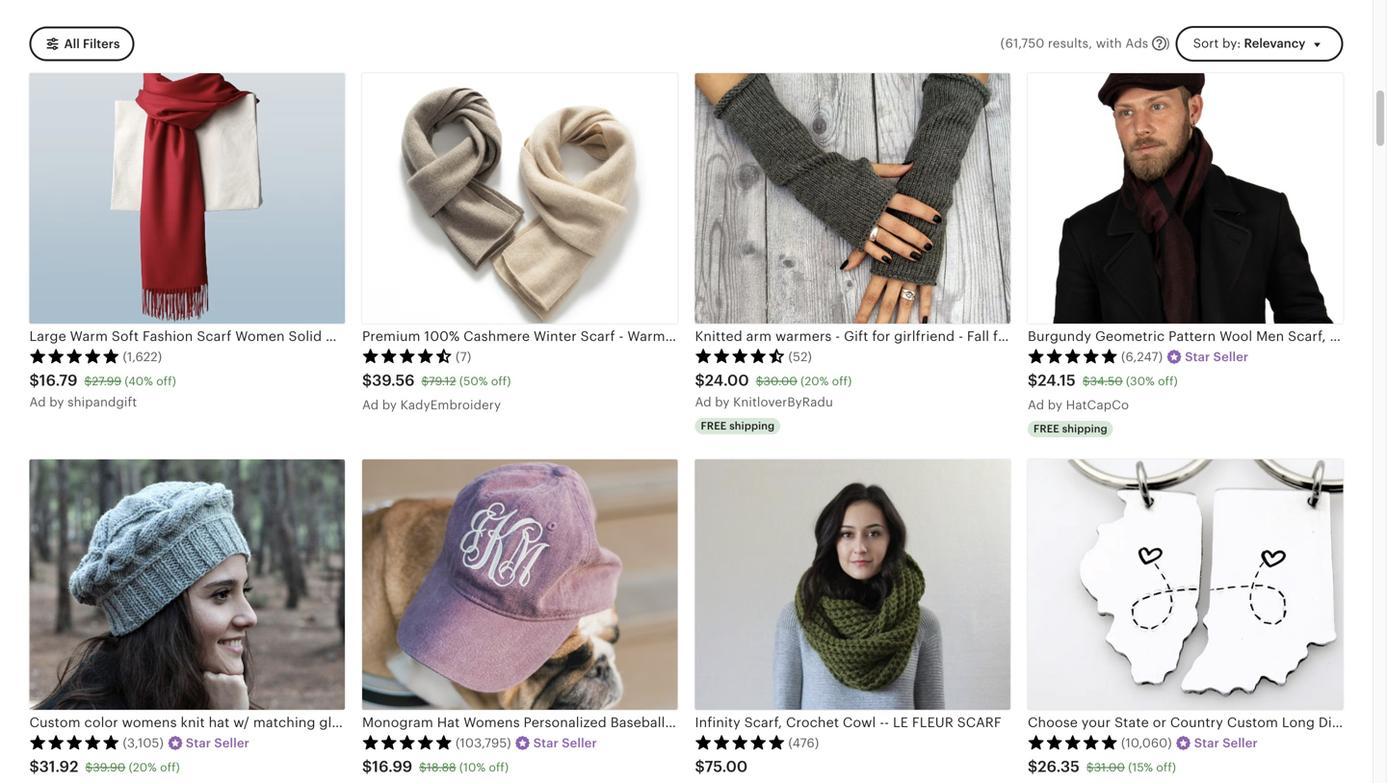 Task type: locate. For each thing, give the bounding box(es) containing it.
1 horizontal spatial (20%
[[801, 375, 829, 388]]

off) right (10%
[[489, 761, 509, 774]]

seller down personalized
[[562, 736, 597, 750]]

y down "16.79"
[[57, 395, 64, 409]]

a left shipandgift
[[29, 395, 38, 409]]

star down monogram hat womens personalized baseball cap d2 b59
[[533, 736, 559, 750]]

$ 39.56 $ 79.12 (50% off)
[[362, 372, 511, 389]]

b
[[49, 395, 57, 409], [715, 395, 723, 409], [382, 398, 390, 412], [1048, 398, 1056, 412]]

d down 24.00
[[703, 395, 712, 409]]

0 horizontal spatial free shipping
[[701, 420, 775, 432]]

off) inside $ 24.15 $ 34.50 (30% off)
[[1158, 375, 1178, 388]]

0 horizontal spatial shipping
[[729, 420, 775, 432]]

30.00
[[763, 375, 797, 388]]

$
[[29, 372, 39, 389], [362, 372, 372, 389], [695, 372, 705, 389], [1028, 372, 1038, 389], [84, 375, 92, 388], [421, 375, 429, 388], [756, 375, 763, 388], [1083, 375, 1090, 388], [29, 758, 39, 776], [362, 758, 372, 776], [695, 758, 705, 776], [1028, 758, 1038, 776], [85, 761, 93, 774], [419, 761, 427, 774], [1087, 761, 1094, 774]]

5 out of 5 stars image up "16.79"
[[29, 348, 120, 364]]

seller for 16.99
[[562, 736, 597, 750]]

shipping
[[729, 420, 775, 432], [1062, 423, 1108, 435]]

shipping down 'knitloverbyradu'
[[729, 420, 775, 432]]

seller right (6,247)
[[1213, 350, 1249, 364]]

24.15
[[1038, 372, 1076, 389]]

y inside $ 24.00 $ 30.00 (20% off) a d b y knitloverbyradu
[[723, 395, 730, 409]]

baseball
[[610, 715, 665, 730]]

star seller down choose your state or country custom long distance k
[[1194, 736, 1258, 750]]

seller
[[1213, 350, 1249, 364], [214, 736, 250, 750], [562, 736, 597, 750], [1223, 736, 1258, 750]]

1 horizontal spatial free shipping
[[1034, 423, 1108, 435]]

d inside $ 16.79 $ 27.99 (40% off) a d b y shipandgift
[[38, 395, 46, 409]]

a
[[29, 395, 38, 409], [695, 395, 704, 409], [362, 398, 371, 412], [1028, 398, 1037, 412]]

burgundy geometric pattern wool men scarf, suit scarf, scarves for men, winter scarf, wool fabric scarf, birthday gift, christmas gift image
[[1028, 73, 1343, 324]]

off) inside $ 16.79 $ 27.99 (40% off) a d b y shipandgift
[[156, 375, 176, 388]]

seller down custom
[[1223, 736, 1258, 750]]

star seller right (6,247)
[[1185, 350, 1249, 364]]

off) inside $ 31.92 $ 39.90 (20% off)
[[160, 761, 180, 774]]

d down 39.56
[[371, 398, 379, 412]]

5 out of 5 stars image down monogram
[[362, 735, 453, 750]]

5 out of 5 stars image up 24.15
[[1028, 348, 1118, 364]]

knitloverbyradu
[[733, 395, 833, 409]]

star for 16.99
[[533, 736, 559, 750]]

off) inside '$ 26.35 $ 31.00 (15% off)'
[[1156, 761, 1176, 774]]

y down 24.00
[[723, 395, 730, 409]]

d
[[38, 395, 46, 409], [703, 395, 712, 409], [371, 398, 379, 412], [1036, 398, 1044, 412]]

b inside $ 16.79 $ 27.99 (40% off) a d b y shipandgift
[[49, 395, 57, 409]]

5 out of 5 stars image
[[29, 348, 120, 364], [1028, 348, 1118, 364], [29, 735, 120, 750], [362, 735, 453, 750], [695, 735, 786, 750], [1028, 735, 1118, 750]]

off) for 24.15
[[1158, 375, 1178, 388]]

star down choose your state or country custom long distance k
[[1194, 736, 1219, 750]]

5 out of 5 stars image down choose in the bottom of the page
[[1028, 735, 1118, 750]]

$ 24.15 $ 34.50 (30% off)
[[1028, 372, 1178, 389]]

5 out of 5 stars image down b59
[[695, 735, 786, 750]]

26.35
[[1038, 758, 1080, 776]]

2 4.5 out of 5 stars image from the left
[[695, 348, 786, 364]]

star seller
[[1185, 350, 1249, 364], [186, 736, 250, 750], [533, 736, 597, 750], [1194, 736, 1258, 750]]

$ inside '$ 26.35 $ 31.00 (15% off)'
[[1087, 761, 1094, 774]]

$ 26.35 $ 31.00 (15% off)
[[1028, 758, 1176, 776]]

0 vertical spatial (20%
[[801, 375, 829, 388]]

d down "16.79"
[[38, 395, 46, 409]]

star right the (3,105)
[[186, 736, 211, 750]]

a left hatcapco
[[1028, 398, 1037, 412]]

5 out of 5 stars image for 24.15
[[1028, 348, 1118, 364]]

all
[[64, 36, 80, 51]]

(103,795)
[[456, 736, 511, 750]]

)
[[1166, 36, 1170, 51]]

b down "16.79"
[[49, 395, 57, 409]]

(20%
[[801, 375, 829, 388], [129, 761, 157, 774]]

free shipping down 24.00
[[701, 420, 775, 432]]

a left 'knitloverbyradu'
[[695, 395, 704, 409]]

off) inside $ 39.56 $ 79.12 (50% off)
[[491, 375, 511, 388]]

free shipping down the a d b y hatcapco on the right bottom
[[1034, 423, 1108, 435]]

-
[[880, 715, 884, 730], [884, 715, 889, 730]]

2 - from the left
[[884, 715, 889, 730]]

4.5 out of 5 stars image
[[362, 348, 453, 364], [695, 348, 786, 364]]

b down 24.00
[[715, 395, 723, 409]]

off) right "(50%"
[[491, 375, 511, 388]]

shipping down the a d b y hatcapco on the right bottom
[[1062, 423, 1108, 435]]

1 horizontal spatial shipping
[[1062, 423, 1108, 435]]

free down the a d b y hatcapco on the right bottom
[[1034, 423, 1060, 435]]

5 out of 5 stars image for 16.99
[[362, 735, 453, 750]]

off) right (40%
[[156, 375, 176, 388]]

(1,622)
[[123, 350, 162, 364]]

y down 24.15
[[1056, 398, 1063, 412]]

0 horizontal spatial free
[[701, 420, 727, 432]]

0 horizontal spatial (20%
[[129, 761, 157, 774]]

$ inside $ 31.92 $ 39.90 (20% off)
[[85, 761, 93, 774]]

scarf
[[957, 715, 1002, 730]]

free shipping for 24.00
[[701, 420, 775, 432]]

off) inside $ 16.99 $ 18.88 (10% off)
[[489, 761, 509, 774]]

1 horizontal spatial free
[[1034, 423, 1060, 435]]

k
[[1379, 715, 1387, 730]]

1 4.5 out of 5 stars image from the left
[[362, 348, 453, 364]]

4.5 out of 5 stars image for 24.00
[[695, 348, 786, 364]]

$ 16.99 $ 18.88 (10% off)
[[362, 758, 509, 776]]

off)
[[156, 375, 176, 388], [491, 375, 511, 388], [832, 375, 852, 388], [1158, 375, 1178, 388], [160, 761, 180, 774], [489, 761, 509, 774], [1156, 761, 1176, 774]]

16.79
[[39, 372, 78, 389]]

your
[[1082, 715, 1111, 730]]

seller right the (3,105)
[[214, 736, 250, 750]]

4.5 out of 5 stars image up 24.00
[[695, 348, 786, 364]]

sort by: relevancy
[[1193, 36, 1306, 50]]

(10,060)
[[1121, 736, 1172, 750]]

1 vertical spatial (20%
[[129, 761, 157, 774]]

all filters
[[64, 36, 120, 51]]

with ads
[[1096, 36, 1149, 51]]

free
[[701, 420, 727, 432], [1034, 423, 1060, 435]]

free shipping
[[701, 420, 775, 432], [1034, 423, 1108, 435]]

hatcapco
[[1066, 398, 1129, 412]]

free for 24.00
[[701, 420, 727, 432]]

fleur
[[912, 715, 954, 730]]

off) for 16.79
[[156, 375, 176, 388]]

shipandgift
[[68, 395, 137, 409]]

b down 24.15
[[1048, 398, 1056, 412]]

infinity scarf, crochet cowl -- le fleur scarf image
[[695, 460, 1010, 710]]

custom
[[1227, 715, 1278, 730]]

16.99
[[372, 758, 412, 776]]

free down 24.00
[[701, 420, 727, 432]]

$ 75.00
[[695, 758, 748, 776]]

star seller down personalized
[[533, 736, 597, 750]]

24.00
[[705, 372, 749, 389]]

1 horizontal spatial 4.5 out of 5 stars image
[[695, 348, 786, 364]]

off) right 30.00
[[832, 375, 852, 388]]

star
[[1185, 350, 1210, 364], [186, 736, 211, 750], [533, 736, 559, 750], [1194, 736, 1219, 750]]

0 horizontal spatial 4.5 out of 5 stars image
[[362, 348, 453, 364]]

off) right (15%
[[1156, 761, 1176, 774]]

long
[[1282, 715, 1315, 730]]

results,
[[1048, 36, 1092, 51]]

monogram hat womens personalized baseball cap d2 b59 image
[[362, 460, 678, 710]]

crochet
[[786, 715, 839, 730]]

star for 31.92
[[186, 736, 211, 750]]

$ 24.00 $ 30.00 (20% off) a d b y knitloverbyradu
[[695, 372, 852, 409]]

star seller for 16.99
[[533, 736, 597, 750]]

relevancy
[[1244, 36, 1306, 50]]

knitted arm warmers -  gift for girlfriend - fall fashion gloves - fingerless gloves mittens - knit winter hand warmers image
[[695, 73, 1010, 324]]

a d b y hatcapco
[[1028, 398, 1129, 412]]

custom color womens knit hat w/ matching glove, handknit beanie, knit beret, winter accessories, womens hat image
[[29, 460, 345, 710]]

(20% inside $ 24.00 $ 30.00 (20% off) a d b y knitloverbyradu
[[801, 375, 829, 388]]

or
[[1153, 715, 1167, 730]]

(20% down the (3,105)
[[129, 761, 157, 774]]

off) down the (3,105)
[[160, 761, 180, 774]]

5 out of 5 stars image up 31.92
[[29, 735, 120, 750]]

le
[[893, 715, 908, 730]]

4.5 out of 5 stars image up 39.56
[[362, 348, 453, 364]]

star seller right the (3,105)
[[186, 736, 250, 750]]

5 out of 5 stars image for 16.79
[[29, 348, 120, 364]]

off) right (30%
[[1158, 375, 1178, 388]]

infinity scarf, crochet cowl -- le fleur scarf
[[695, 715, 1002, 730]]

a inside $ 24.00 $ 30.00 (20% off) a d b y knitloverbyradu
[[695, 395, 704, 409]]

monogram
[[362, 715, 433, 730]]

(20% down (52)
[[801, 375, 829, 388]]

star right (6,247)
[[1185, 350, 1210, 364]]

cowl
[[843, 715, 876, 730]]

y
[[57, 395, 64, 409], [723, 395, 730, 409], [390, 398, 397, 412], [1056, 398, 1063, 412]]

(20% inside $ 31.92 $ 39.90 (20% off)
[[129, 761, 157, 774]]

off) inside $ 24.00 $ 30.00 (20% off) a d b y knitloverbyradu
[[832, 375, 852, 388]]

free for 24.15
[[1034, 423, 1060, 435]]

with
[[1096, 36, 1122, 51]]

(40%
[[125, 375, 153, 388]]



Task type: describe. For each thing, give the bounding box(es) containing it.
b59
[[720, 715, 746, 730]]

$ inside $ 16.99 $ 18.88 (10% off)
[[419, 761, 427, 774]]

star seller for 26.35
[[1194, 736, 1258, 750]]

monogram hat womens personalized baseball cap d2 b59
[[362, 715, 746, 730]]

ads
[[1126, 36, 1149, 51]]

a d b y kadyembroidery
[[362, 398, 501, 412]]

choose your state or country custom long distance k
[[1028, 715, 1387, 730]]

free shipping for 24.15
[[1034, 423, 1108, 435]]

seller for 31.92
[[214, 736, 250, 750]]

39.90
[[93, 761, 126, 774]]

34.50
[[1090, 375, 1123, 388]]

$ inside $ 24.15 $ 34.50 (30% off)
[[1083, 375, 1090, 388]]

by:
[[1222, 36, 1241, 50]]

b inside $ 24.00 $ 30.00 (20% off) a d b y knitloverbyradu
[[715, 395, 723, 409]]

off) for 16.99
[[489, 761, 509, 774]]

hat
[[437, 715, 460, 730]]

31.92
[[39, 758, 78, 776]]

(10%
[[459, 761, 486, 774]]

personalized
[[524, 715, 607, 730]]

off) for 24.00
[[832, 375, 852, 388]]

off) for 39.56
[[491, 375, 511, 388]]

(52)
[[788, 350, 812, 364]]

75.00
[[705, 758, 748, 776]]

star for 26.35
[[1194, 736, 1219, 750]]

kadyembroidery
[[400, 398, 501, 412]]

shipping for 24.15
[[1062, 423, 1108, 435]]

61,750
[[1005, 36, 1045, 51]]

27.99
[[92, 375, 121, 388]]

( 61,750 results,
[[1000, 36, 1092, 51]]

choose your state or country custom long distance keychain set image
[[1028, 460, 1343, 710]]

(7)
[[456, 350, 471, 364]]

cap
[[669, 715, 695, 730]]

d down 24.15
[[1036, 398, 1044, 412]]

(6,247)
[[1121, 350, 1163, 364]]

$ 31.92 $ 39.90 (20% off)
[[29, 758, 180, 776]]

$ 16.79 $ 27.99 (40% off) a d b y shipandgift
[[29, 372, 176, 409]]

b down 39.56
[[382, 398, 390, 412]]

distance
[[1319, 715, 1376, 730]]

filters
[[83, 36, 120, 51]]

(50%
[[459, 375, 488, 388]]

seller for 24.15
[[1213, 350, 1249, 364]]

(476)
[[788, 736, 819, 750]]

country
[[1170, 715, 1223, 730]]

womens
[[464, 715, 520, 730]]

all filters button
[[29, 26, 134, 61]]

d2
[[699, 715, 717, 730]]

seller for 26.35
[[1223, 736, 1258, 750]]

5 out of 5 stars image for 26.35
[[1028, 735, 1118, 750]]

79.12
[[429, 375, 456, 388]]

a inside $ 16.79 $ 27.99 (40% off) a d b y shipandgift
[[29, 395, 38, 409]]

y down 39.56
[[390, 398, 397, 412]]

off) for 26.35
[[1156, 761, 1176, 774]]

off) for 31.92
[[160, 761, 180, 774]]

star seller for 31.92
[[186, 736, 250, 750]]

18.88
[[427, 761, 456, 774]]

(20% for 31.92
[[129, 761, 157, 774]]

$ inside $ 39.56 $ 79.12 (50% off)
[[421, 375, 429, 388]]

(30%
[[1126, 375, 1155, 388]]

star seller for 24.15
[[1185, 350, 1249, 364]]

31.00
[[1094, 761, 1125, 774]]

state
[[1115, 715, 1149, 730]]

infinity
[[695, 715, 741, 730]]

sort
[[1193, 36, 1219, 50]]

5 out of 5 stars image for 31.92
[[29, 735, 120, 750]]

(3,105)
[[123, 736, 164, 750]]

shipping for 24.00
[[729, 420, 775, 432]]

(15%
[[1128, 761, 1153, 774]]

premium 100% cashmere winter scarf - warm & thick knitted, solid color, ideal for men women, elegant gift choice image
[[362, 73, 678, 324]]

1 - from the left
[[880, 715, 884, 730]]

choose
[[1028, 715, 1078, 730]]

star for 24.15
[[1185, 350, 1210, 364]]

a down $ 39.56 $ 79.12 (50% off)
[[362, 398, 371, 412]]

4.5 out of 5 stars image for 39.56
[[362, 348, 453, 364]]

scarf,
[[744, 715, 782, 730]]

d inside $ 24.00 $ 30.00 (20% off) a d b y knitloverbyradu
[[703, 395, 712, 409]]

39.56
[[372, 372, 415, 389]]

large warm soft fashion scarf women solid color shawl wrap for parties gifts winter wedding bridesmaid image
[[29, 73, 345, 324]]

(
[[1000, 36, 1005, 51]]

(20% for 24.00
[[801, 375, 829, 388]]

y inside $ 16.79 $ 27.99 (40% off) a d b y shipandgift
[[57, 395, 64, 409]]



Task type: vqa. For each thing, say whether or not it's contained in the screenshot.
Shop Policies
no



